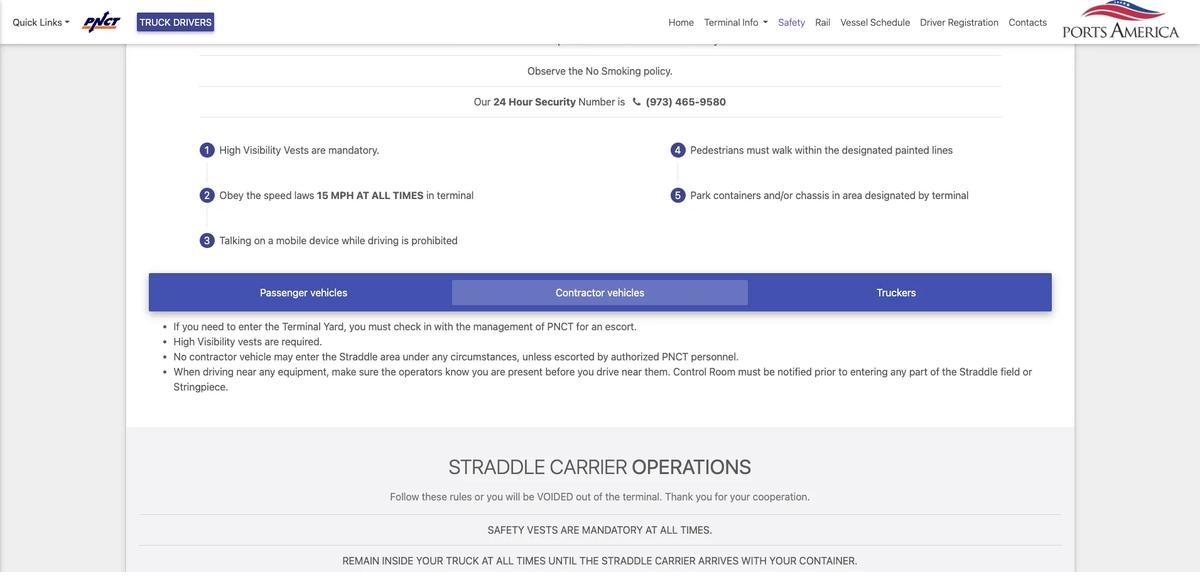 Task type: describe. For each thing, give the bounding box(es) containing it.
operators
[[399, 367, 443, 378]]

15
[[317, 190, 329, 201]]

authorized
[[611, 351, 660, 363]]

the up may at the left
[[265, 321, 280, 333]]

4
[[675, 144, 681, 156]]

1 vertical spatial or
[[475, 491, 484, 503]]

carrier
[[550, 455, 628, 479]]

vessel schedule
[[841, 16, 911, 28]]

1 vertical spatial to
[[227, 321, 236, 333]]

rail
[[816, 16, 831, 28]]

terminal inside 'if you need to enter the terminal yard, you must check in with the management of pnct for an escort. high visibility vests are required. no contractor vehicle may enter the straddle area under any circumstances, unless escorted by authorized pnct personnel. when driving near any equipment, make sure the operators know you are present before you drive near them. control room must be notified prior to entering any part of the straddle field or stringpiece.'
[[282, 321, 321, 333]]

in right chassis
[[833, 190, 841, 201]]

mph. stop at all intersections and give the right away to any/all pedestrians.
[[466, 4, 810, 15]]

or inside 'if you need to enter the terminal yard, you must check in with the management of pnct for an escort. high visibility vests are required. no contractor vehicle may enter the straddle area under any circumstances, unless escorted by authorized pnct personnel. when driving near any equipment, make sure the operators know you are present before you drive near them. control room must be notified prior to entering any part of the straddle field or stringpiece.'
[[1023, 367, 1033, 378]]

quick links link
[[13, 15, 70, 29]]

(973)
[[646, 96, 673, 107]]

until
[[549, 555, 577, 567]]

the right the sure
[[382, 367, 396, 378]]

while
[[342, 235, 365, 246]]

cooperation.
[[753, 491, 811, 503]]

2 horizontal spatial straddle
[[960, 367, 999, 378]]

you right thank
[[696, 491, 713, 503]]

pedestrians.
[[754, 4, 810, 15]]

rail link
[[811, 10, 836, 34]]

mobile
[[276, 235, 307, 246]]

required.
[[282, 336, 322, 348]]

1 vertical spatial times
[[517, 555, 546, 567]]

3
[[204, 235, 210, 246]]

note
[[506, 35, 526, 46]]

field
[[1001, 367, 1021, 378]]

straddle carrier operations
[[449, 455, 752, 479]]

tab list containing passenger vehicles
[[149, 273, 1052, 312]]

our 24 hour security number is
[[474, 96, 628, 107]]

0 horizontal spatial straddle
[[340, 351, 378, 363]]

pedestrians must walk within the designated painted lines
[[691, 144, 954, 156]]

no inside 'if you need to enter the terminal yard, you must check in with the management of pnct for an escort. high visibility vests are required. no contractor vehicle may enter the straddle area under any circumstances, unless escorted by authorized pnct personnel. when driving near any equipment, make sure the operators know you are present before you drive near them. control room must be notified prior to entering any part of the straddle field or stringpiece.'
[[174, 351, 187, 363]]

remain inside your truck at all times until the straddle carrier arrives with your container.
[[343, 555, 858, 567]]

painted
[[896, 144, 930, 156]]

schedule
[[871, 16, 911, 28]]

1 vertical spatial and
[[636, 35, 653, 46]]

prohibited
[[412, 235, 458, 246]]

1 horizontal spatial any
[[432, 351, 448, 363]]

drivers
[[173, 16, 212, 28]]

you right yard,
[[349, 321, 366, 333]]

with
[[742, 555, 767, 567]]

0 vertical spatial visibility
[[243, 144, 281, 156]]

vehicles for passenger vehicles
[[311, 287, 348, 299]]

you right if
[[182, 321, 199, 333]]

0 vertical spatial by
[[919, 190, 930, 201]]

part
[[910, 367, 928, 378]]

1 horizontal spatial is
[[618, 96, 626, 107]]

by inside 'if you need to enter the terminal yard, you must check in with the management of pnct for an escort. high visibility vests are required. no contractor vehicle may enter the straddle area under any circumstances, unless escorted by authorized pnct personnel. when driving near any equipment, make sure the operators know you are present before you drive near them. control room must be notified prior to entering any part of the straddle field or stringpiece.'
[[598, 351, 609, 363]]

driver registration link
[[916, 10, 1004, 34]]

assembly
[[675, 35, 719, 46]]

yard,
[[324, 321, 347, 333]]

0 vertical spatial must
[[747, 144, 770, 156]]

2 fire from the left
[[656, 35, 673, 46]]

2 horizontal spatial are
[[491, 367, 506, 378]]

policy.
[[644, 65, 673, 77]]

out
[[576, 491, 591, 503]]

prior
[[815, 367, 836, 378]]

escort.
[[606, 321, 637, 333]]

at for remain inside your truck at all times until the straddle carrier arrives with your container.
[[482, 555, 494, 567]]

contractor
[[556, 287, 605, 299]]

1 vertical spatial must
[[369, 321, 391, 333]]

vessel schedule link
[[836, 10, 916, 34]]

2 near from the left
[[622, 367, 642, 378]]

notified
[[778, 367, 813, 378]]

2 horizontal spatial any
[[891, 367, 907, 378]]

rules
[[450, 491, 472, 503]]

safety
[[488, 525, 525, 536]]

make
[[332, 367, 357, 378]]

2
[[204, 190, 210, 201]]

at for safety vests are mandatory at all times.
[[646, 525, 658, 536]]

truckers
[[877, 287, 917, 299]]

truck drivers link
[[137, 13, 214, 32]]

number
[[579, 96, 616, 107]]

vests
[[284, 144, 309, 156]]

security
[[535, 96, 576, 107]]

them.
[[645, 367, 671, 378]]

chassis
[[796, 190, 830, 201]]

device
[[309, 235, 339, 246]]

0 horizontal spatial any
[[259, 367, 275, 378]]

truck
[[446, 555, 479, 567]]

of right the part
[[931, 367, 940, 378]]

quick links
[[13, 16, 62, 28]]

1 vertical spatial pnct
[[662, 351, 689, 363]]

equipment,
[[278, 367, 329, 378]]

remain
[[343, 555, 380, 567]]

within
[[795, 144, 823, 156]]

away
[[685, 4, 708, 15]]

2 terminal from the left
[[933, 190, 969, 201]]

park
[[691, 190, 711, 201]]

exits
[[612, 35, 633, 46]]

are
[[561, 525, 580, 536]]

the
[[580, 555, 599, 567]]

1 near from the left
[[237, 367, 257, 378]]

1 vertical spatial for
[[715, 491, 728, 503]]

of up unless at the bottom left of page
[[536, 321, 545, 333]]

control
[[674, 367, 707, 378]]

observe
[[528, 65, 566, 77]]

the left posted
[[541, 35, 555, 46]]

2 your from the left
[[770, 555, 797, 567]]

please take note of the posted fire exits and fire assembly areas.
[[451, 35, 750, 46]]

voided
[[537, 491, 574, 503]]

entering
[[851, 367, 888, 378]]

vessel
[[841, 16, 869, 28]]

safety
[[779, 16, 806, 28]]

all
[[529, 4, 539, 15]]

1
[[205, 144, 209, 156]]

be inside 'if you need to enter the terminal yard, you must check in with the management of pnct for an escort. high visibility vests are required. no contractor vehicle may enter the straddle area under any circumstances, unless escorted by authorized pnct personnel. when driving near any equipment, make sure the operators know you are present before you drive near them. control room must be notified prior to entering any part of the straddle field or stringpiece.'
[[764, 367, 775, 378]]

the right obey
[[247, 190, 261, 201]]



Task type: vqa. For each thing, say whether or not it's contained in the screenshot.
the bottommost by
yes



Task type: locate. For each thing, give the bounding box(es) containing it.
terminal down lines on the top of the page
[[933, 190, 969, 201]]

right
[[662, 4, 683, 15]]

passenger vehicles link
[[156, 280, 452, 305]]

an
[[592, 321, 603, 333]]

5
[[675, 190, 681, 201]]

1 horizontal spatial terminal
[[705, 16, 741, 28]]

1 horizontal spatial are
[[312, 144, 326, 156]]

or right rules
[[475, 491, 484, 503]]

2 vertical spatial to
[[839, 367, 848, 378]]

1 horizontal spatial area
[[843, 190, 863, 201]]

0 horizontal spatial are
[[265, 336, 279, 348]]

at right mph
[[357, 190, 369, 201]]

park containers and/or chassis in area designated by terminal
[[691, 190, 969, 201]]

or right the field
[[1023, 367, 1033, 378]]

1 vertical spatial are
[[265, 336, 279, 348]]

under
[[403, 351, 430, 363]]

vehicles inside passenger vehicles link
[[311, 287, 348, 299]]

2 horizontal spatial at
[[646, 525, 658, 536]]

all right mph
[[372, 190, 391, 201]]

terminal.
[[623, 491, 663, 503]]

1 your from the left
[[416, 555, 444, 567]]

1 horizontal spatial straddle
[[449, 455, 546, 479]]

safety vests are mandatory at all times.
[[488, 525, 713, 536]]

1 horizontal spatial all
[[497, 555, 514, 567]]

a
[[268, 235, 274, 246]]

are
[[312, 144, 326, 156], [265, 336, 279, 348], [491, 367, 506, 378]]

you down circumstances,
[[472, 367, 489, 378]]

are down circumstances,
[[491, 367, 506, 378]]

1 horizontal spatial and
[[636, 35, 653, 46]]

your right with
[[770, 555, 797, 567]]

1 vertical spatial by
[[598, 351, 609, 363]]

your
[[730, 491, 751, 503]]

2 horizontal spatial to
[[839, 367, 848, 378]]

any left the part
[[891, 367, 907, 378]]

need
[[201, 321, 224, 333]]

0 horizontal spatial area
[[381, 351, 400, 363]]

1 vertical spatial be
[[523, 491, 535, 503]]

lines
[[933, 144, 954, 156]]

0 horizontal spatial for
[[577, 321, 589, 333]]

passenger vehicles
[[260, 287, 348, 299]]

straddle left the field
[[960, 367, 999, 378]]

terminal up the 'required.'
[[282, 321, 321, 333]]

1 vertical spatial visibility
[[198, 336, 235, 348]]

straddle up "will"
[[449, 455, 546, 479]]

if you need to enter the terminal yard, you must check in with the management of pnct for an escort. high visibility vests are required. no contractor vehicle may enter the straddle area under any circumstances, unless escorted by authorized pnct personnel. when driving near any equipment, make sure the operators know you are present before you drive near them. control room must be notified prior to entering any part of the straddle field or stringpiece.
[[174, 321, 1033, 393]]

1 horizontal spatial near
[[622, 367, 642, 378]]

times up prohibited
[[393, 190, 424, 201]]

1 vertical spatial is
[[402, 235, 409, 246]]

1 horizontal spatial vehicles
[[608, 287, 645, 299]]

1 vertical spatial terminal
[[282, 321, 321, 333]]

0 horizontal spatial driving
[[203, 367, 234, 378]]

1 horizontal spatial your
[[770, 555, 797, 567]]

the right the part
[[943, 367, 957, 378]]

all left the times.
[[660, 525, 678, 536]]

1 horizontal spatial to
[[711, 4, 720, 15]]

driving right while
[[368, 235, 399, 246]]

0 vertical spatial designated
[[842, 144, 893, 156]]

designated left painted
[[842, 144, 893, 156]]

1 vertical spatial no
[[174, 351, 187, 363]]

1 horizontal spatial by
[[919, 190, 930, 201]]

are up may at the left
[[265, 336, 279, 348]]

contractor
[[189, 351, 237, 363]]

0 horizontal spatial is
[[402, 235, 409, 246]]

for left the an
[[577, 321, 589, 333]]

fire down home link
[[656, 35, 673, 46]]

posted
[[558, 35, 590, 46]]

designated
[[842, 144, 893, 156], [866, 190, 916, 201]]

on
[[254, 235, 266, 246]]

1 horizontal spatial driving
[[368, 235, 399, 246]]

arrives
[[699, 555, 739, 567]]

to right need
[[227, 321, 236, 333]]

must right room
[[739, 367, 761, 378]]

2 vertical spatial are
[[491, 367, 506, 378]]

1 horizontal spatial terminal
[[933, 190, 969, 201]]

in inside 'if you need to enter the terminal yard, you must check in with the management of pnct for an escort. high visibility vests are required. no contractor vehicle may enter the straddle area under any circumstances, unless escorted by authorized pnct personnel. when driving near any equipment, make sure the operators know you are present before you drive near them. control room must be notified prior to entering any part of the straddle field or stringpiece.'
[[424, 321, 432, 333]]

1 horizontal spatial enter
[[296, 351, 320, 363]]

intersections
[[542, 4, 601, 15]]

0 vertical spatial be
[[764, 367, 775, 378]]

area left under
[[381, 351, 400, 363]]

1 vertical spatial all
[[660, 525, 678, 536]]

will
[[506, 491, 521, 503]]

thank
[[665, 491, 694, 503]]

area inside 'if you need to enter the terminal yard, you must check in with the management of pnct for an escort. high visibility vests are required. no contractor vehicle may enter the straddle area under any circumstances, unless escorted by authorized pnct personnel. when driving near any equipment, make sure the operators know you are present before you drive near them. control room must be notified prior to entering any part of the straddle field or stringpiece.'
[[381, 351, 400, 363]]

terminal info
[[705, 16, 759, 28]]

1 vertical spatial designated
[[866, 190, 916, 201]]

near down vehicle
[[237, 367, 257, 378]]

operations
[[632, 455, 752, 479]]

obey the speed laws 15 mph at all times in terminal
[[220, 190, 474, 201]]

the right with
[[456, 321, 471, 333]]

1 horizontal spatial pnct
[[662, 351, 689, 363]]

follow these rules or you will be voided out of the terminal. thank you for your cooperation.
[[390, 491, 811, 503]]

0 horizontal spatial or
[[475, 491, 484, 503]]

2 vehicles from the left
[[608, 287, 645, 299]]

visibility inside 'if you need to enter the terminal yard, you must check in with the management of pnct for an escort. high visibility vests are required. no contractor vehicle may enter the straddle area under any circumstances, unless escorted by authorized pnct personnel. when driving near any equipment, make sure the operators know you are present before you drive near them. control room must be notified prior to entering any part of the straddle field or stringpiece.'
[[198, 336, 235, 348]]

1 horizontal spatial high
[[220, 144, 241, 156]]

to right prior
[[839, 367, 848, 378]]

1 fire from the left
[[592, 35, 609, 46]]

straddle
[[602, 555, 653, 567]]

1 horizontal spatial or
[[1023, 367, 1033, 378]]

stringpiece.
[[174, 382, 228, 393]]

in left with
[[424, 321, 432, 333]]

tab list
[[149, 273, 1052, 312]]

1 horizontal spatial fire
[[656, 35, 673, 46]]

and right exits
[[636, 35, 653, 46]]

and left give
[[603, 4, 620, 15]]

2 vertical spatial all
[[497, 555, 514, 567]]

0 vertical spatial times
[[393, 190, 424, 201]]

0 horizontal spatial be
[[523, 491, 535, 503]]

info
[[743, 16, 759, 28]]

high down if
[[174, 336, 195, 348]]

0 vertical spatial at
[[357, 190, 369, 201]]

are right the vests
[[312, 144, 326, 156]]

visibility
[[243, 144, 281, 156], [198, 336, 235, 348]]

the right give
[[644, 4, 659, 15]]

0 vertical spatial are
[[312, 144, 326, 156]]

truck
[[140, 16, 171, 28]]

you left "will"
[[487, 491, 503, 503]]

1 vertical spatial at
[[646, 525, 658, 536]]

all for safety vests are mandatory at all times.
[[660, 525, 678, 536]]

to
[[711, 4, 720, 15], [227, 321, 236, 333], [839, 367, 848, 378]]

2 vertical spatial straddle
[[449, 455, 546, 479]]

your right inside
[[416, 555, 444, 567]]

terminal up prohibited
[[437, 190, 474, 201]]

times left the until
[[517, 555, 546, 567]]

1 vertical spatial enter
[[296, 351, 320, 363]]

of right out
[[594, 491, 603, 503]]

please
[[451, 35, 481, 46]]

0 vertical spatial is
[[618, 96, 626, 107]]

0 horizontal spatial terminal
[[282, 321, 321, 333]]

visibility left the vests
[[243, 144, 281, 156]]

must left 'check'
[[369, 321, 391, 333]]

465-
[[676, 96, 700, 107]]

stop
[[494, 4, 515, 15]]

at down terminal.
[[646, 525, 658, 536]]

vehicles for contractor vehicles
[[608, 287, 645, 299]]

0 horizontal spatial times
[[393, 190, 424, 201]]

0 vertical spatial straddle
[[340, 351, 378, 363]]

1 vertical spatial area
[[381, 351, 400, 363]]

fire left exits
[[592, 35, 609, 46]]

driving
[[368, 235, 399, 246], [203, 367, 234, 378]]

0 horizontal spatial visibility
[[198, 336, 235, 348]]

circumstances,
[[451, 351, 520, 363]]

high right 1
[[220, 144, 241, 156]]

area
[[843, 190, 863, 201], [381, 351, 400, 363]]

near down authorized
[[622, 367, 642, 378]]

container.
[[800, 555, 858, 567]]

terminal
[[705, 16, 741, 28], [282, 321, 321, 333]]

0 vertical spatial for
[[577, 321, 589, 333]]

enter
[[239, 321, 262, 333], [296, 351, 320, 363]]

24
[[494, 96, 507, 107]]

no up when
[[174, 351, 187, 363]]

0 horizontal spatial vehicles
[[311, 287, 348, 299]]

all for remain inside your truck at all times until the straddle carrier arrives with your container.
[[497, 555, 514, 567]]

0 horizontal spatial at
[[357, 190, 369, 201]]

for inside 'if you need to enter the terminal yard, you must check in with the management of pnct for an escort. high visibility vests are required. no contractor vehicle may enter the straddle area under any circumstances, unless escorted by authorized pnct personnel. when driving near any equipment, make sure the operators know you are present before you drive near them. control room must be notified prior to entering any part of the straddle field or stringpiece.'
[[577, 321, 589, 333]]

speed
[[264, 190, 292, 201]]

by down painted
[[919, 190, 930, 201]]

high inside 'if you need to enter the terminal yard, you must check in with the management of pnct for an escort. high visibility vests are required. no contractor vehicle may enter the straddle area under any circumstances, unless escorted by authorized pnct personnel. when driving near any equipment, make sure the operators know you are present before you drive near them. control room must be notified prior to entering any part of the straddle field or stringpiece.'
[[174, 336, 195, 348]]

vehicle
[[240, 351, 272, 363]]

and/or
[[764, 190, 793, 201]]

pnct up control
[[662, 351, 689, 363]]

vests
[[527, 525, 558, 536]]

2 vertical spatial at
[[482, 555, 494, 567]]

vehicles up yard,
[[311, 287, 348, 299]]

0 horizontal spatial fire
[[592, 35, 609, 46]]

any down vehicle
[[259, 367, 275, 378]]

0 vertical spatial to
[[711, 4, 720, 15]]

may
[[274, 351, 293, 363]]

be left notified
[[764, 367, 775, 378]]

1 horizontal spatial times
[[517, 555, 546, 567]]

quick
[[13, 16, 37, 28]]

0 vertical spatial and
[[603, 4, 620, 15]]

9580
[[700, 96, 727, 107]]

by up the drive
[[598, 351, 609, 363]]

driving inside 'if you need to enter the terminal yard, you must check in with the management of pnct for an escort. high visibility vests are required. no contractor vehicle may enter the straddle area under any circumstances, unless escorted by authorized pnct personnel. when driving near any equipment, make sure the operators know you are present before you drive near them. control room must be notified prior to entering any part of the straddle field or stringpiece.'
[[203, 367, 234, 378]]

the right observe
[[569, 65, 584, 77]]

2 horizontal spatial all
[[660, 525, 678, 536]]

at right truck on the bottom left of page
[[482, 555, 494, 567]]

area right chassis
[[843, 190, 863, 201]]

is left the phone "image"
[[618, 96, 626, 107]]

contacts link
[[1004, 10, 1053, 34]]

0 horizontal spatial pnct
[[548, 321, 574, 333]]

driving down the 'contractor'
[[203, 367, 234, 378]]

driver registration
[[921, 16, 999, 28]]

vehicles up escort.
[[608, 287, 645, 299]]

near
[[237, 367, 257, 378], [622, 367, 642, 378]]

0 vertical spatial terminal
[[705, 16, 741, 28]]

mph.
[[468, 4, 491, 15]]

escorted
[[555, 351, 595, 363]]

passenger
[[260, 287, 308, 299]]

enter up equipment,
[[296, 351, 320, 363]]

phone image
[[628, 97, 646, 107]]

1 horizontal spatial be
[[764, 367, 775, 378]]

of
[[529, 35, 538, 46], [536, 321, 545, 333], [931, 367, 940, 378], [594, 491, 603, 503]]

contacts
[[1009, 16, 1048, 28]]

0 horizontal spatial all
[[372, 190, 391, 201]]

pedestrians
[[691, 144, 745, 156]]

1 terminal from the left
[[437, 190, 474, 201]]

vehicles
[[311, 287, 348, 299], [608, 287, 645, 299]]

high visibility vests are mandatory.
[[220, 144, 380, 156]]

designated down painted
[[866, 190, 916, 201]]

the right 'within'
[[825, 144, 840, 156]]

any up the know
[[432, 351, 448, 363]]

visibility up the 'contractor'
[[198, 336, 235, 348]]

is left prohibited
[[402, 235, 409, 246]]

0 vertical spatial driving
[[368, 235, 399, 246]]

0 vertical spatial area
[[843, 190, 863, 201]]

1 vehicles from the left
[[311, 287, 348, 299]]

in up prohibited
[[427, 190, 435, 201]]

before
[[546, 367, 575, 378]]

0 vertical spatial no
[[586, 65, 599, 77]]

for left your
[[715, 491, 728, 503]]

0 horizontal spatial terminal
[[437, 190, 474, 201]]

follow
[[390, 491, 419, 503]]

0 horizontal spatial to
[[227, 321, 236, 333]]

you down escorted
[[578, 367, 594, 378]]

be right "will"
[[523, 491, 535, 503]]

all down safety
[[497, 555, 514, 567]]

home link
[[664, 10, 700, 34]]

terminal down 'any/all'
[[705, 16, 741, 28]]

unless
[[523, 351, 552, 363]]

carrier
[[655, 555, 696, 567]]

any
[[432, 351, 448, 363], [259, 367, 275, 378], [891, 367, 907, 378]]

the right out
[[606, 491, 620, 503]]

0 vertical spatial high
[[220, 144, 241, 156]]

mph
[[331, 190, 354, 201]]

1 horizontal spatial at
[[482, 555, 494, 567]]

high
[[220, 144, 241, 156], [174, 336, 195, 348]]

0 vertical spatial or
[[1023, 367, 1033, 378]]

1 vertical spatial straddle
[[960, 367, 999, 378]]

no left smoking
[[586, 65, 599, 77]]

enter up vests
[[239, 321, 262, 333]]

2 vertical spatial must
[[739, 367, 761, 378]]

home
[[669, 16, 695, 28]]

(973) 465-9580
[[646, 96, 727, 107]]

vehicles inside contractor vehicles link
[[608, 287, 645, 299]]

straddle up the sure
[[340, 351, 378, 363]]

mandatory
[[582, 525, 643, 536]]

1 vertical spatial driving
[[203, 367, 234, 378]]

0 vertical spatial all
[[372, 190, 391, 201]]

to right away
[[711, 4, 720, 15]]

driver
[[921, 16, 946, 28]]

1 horizontal spatial for
[[715, 491, 728, 503]]

the up the make
[[322, 351, 337, 363]]

0 horizontal spatial and
[[603, 4, 620, 15]]

at
[[518, 4, 527, 15]]

pnct up escorted
[[548, 321, 574, 333]]

truckers link
[[749, 280, 1045, 305]]

of right note
[[529, 35, 538, 46]]

present
[[508, 367, 543, 378]]

0 vertical spatial pnct
[[548, 321, 574, 333]]

must left 'walk'
[[747, 144, 770, 156]]

by
[[919, 190, 930, 201], [598, 351, 609, 363]]

0 horizontal spatial enter
[[239, 321, 262, 333]]

0 vertical spatial enter
[[239, 321, 262, 333]]

with
[[435, 321, 454, 333]]

1 horizontal spatial visibility
[[243, 144, 281, 156]]

1 vertical spatial high
[[174, 336, 195, 348]]

0 horizontal spatial no
[[174, 351, 187, 363]]



